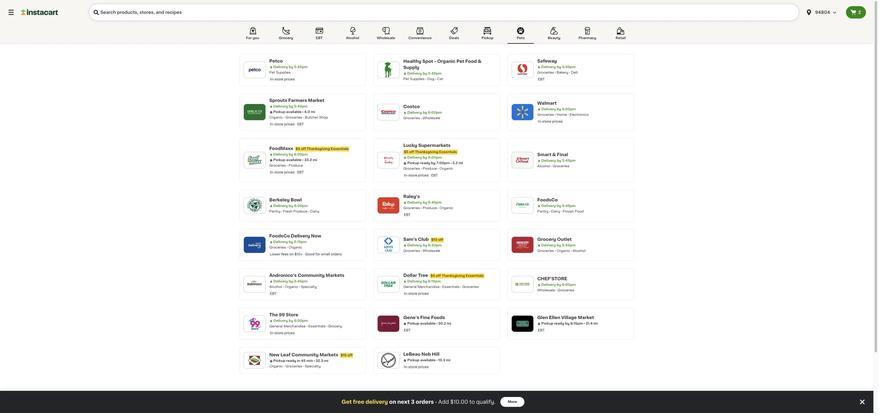 Task type: describe. For each thing, give the bounding box(es) containing it.
outlet
[[557, 237, 572, 242]]

more button
[[501, 398, 525, 407]]

store down groceries produce
[[275, 171, 283, 174]]

merchandise for 6:15pm
[[418, 286, 440, 289]]

grocery outlet
[[538, 237, 572, 242]]

to
[[470, 400, 475, 405]]

pickup for 32.3 mi
[[273, 360, 285, 363]]

new
[[269, 353, 280, 357]]

costco logo image
[[381, 104, 397, 120]]

pickup available for 33.2 mi
[[273, 159, 302, 162]]

fresh
[[283, 210, 293, 213]]

shop categories tab list
[[239, 26, 634, 44]]

mi for 32.3 mi
[[324, 360, 329, 363]]

for
[[316, 253, 320, 256]]

delivery by 5:45pm for petco
[[273, 65, 308, 69]]

by for grocery outlet
[[557, 244, 561, 247]]

delivery by 5:45pm for sprouts farmers market
[[273, 105, 308, 108]]

5:45pm for foodsco
[[562, 204, 576, 208]]

pantry for berkeley bowl
[[269, 210, 281, 213]]

home
[[557, 113, 567, 117]]

groceries down dollar tree $5 off thanksgiving essentials
[[462, 286, 479, 289]]

dollar
[[403, 274, 417, 278]]

available for 30.2
[[420, 322, 436, 326]]

delivery by 6:00pm for berkeley bowl
[[273, 204, 308, 208]]

1 vertical spatial 6:15pm
[[571, 322, 583, 326]]

$5 inside 'foodmaxx $5 off thanksgiving essentials'
[[296, 147, 300, 151]]

in- down the
[[270, 332, 275, 335]]

prices down general merchandise essentials grocery
[[284, 332, 295, 335]]

groceries down foodmaxx
[[269, 164, 286, 167]]

by for the 99 store
[[289, 320, 293, 323]]

94804
[[815, 10, 830, 14]]

hill
[[432, 353, 440, 357]]

ebt inside button
[[316, 36, 323, 40]]

31.4
[[586, 322, 593, 326]]

pickup for 10.3 mi
[[407, 359, 419, 362]]

gene's
[[403, 316, 419, 320]]

delivery for raley's
[[407, 201, 422, 204]]

pet supplies
[[269, 71, 291, 74]]

prices down 'delivery by 6:15pm'
[[418, 292, 429, 296]]

0 horizontal spatial market
[[308, 98, 324, 103]]

supermarkets
[[418, 143, 451, 148]]

andronico's community markets
[[269, 274, 345, 278]]

by for raley's
[[423, 201, 427, 204]]

store down lebeau
[[409, 366, 417, 369]]

in- down lebeau
[[404, 366, 409, 369]]

pantry dairy frozen food
[[538, 210, 584, 213]]

groceries down safeway at the right of page
[[538, 71, 554, 74]]

electronics
[[570, 113, 589, 117]]

4.0 mi
[[304, 110, 315, 114]]

33.2 mi
[[304, 159, 317, 162]]

for you
[[246, 36, 259, 40]]

fees
[[281, 253, 289, 256]]

free
[[353, 400, 364, 405]]

lucky supermarkets logo image
[[381, 152, 397, 168]]

leaf
[[281, 353, 291, 357]]

pharmacy
[[579, 36, 597, 40]]

delivery
[[366, 400, 388, 405]]

berkeley
[[269, 198, 290, 202]]

$15
[[341, 354, 347, 357]]

cat
[[437, 77, 443, 81]]

5:45pm for smart & final
[[562, 159, 576, 163]]

delivery by 5:45pm for raley's
[[407, 201, 442, 204]]

2 vertical spatial grocery
[[328, 325, 342, 328]]

chef'store logo image
[[515, 277, 531, 293]]

in- down pet supplies
[[270, 78, 275, 81]]

delivery by 6:00pm down foodmaxx
[[273, 153, 308, 156]]

wholesale groceries
[[538, 289, 575, 292]]

5:45pm for andronico's community markets
[[294, 280, 308, 283]]

prices down home
[[552, 120, 563, 123]]

pickup for 4.0 mi
[[273, 110, 285, 114]]

mi for 30.2 mi
[[447, 322, 451, 326]]

1 vertical spatial markets
[[320, 353, 338, 357]]

bakery
[[557, 71, 569, 74]]

available for 33.2
[[286, 159, 302, 162]]

alcohol for alcohol organic specialty
[[269, 286, 282, 289]]

alcohol groceries
[[538, 165, 570, 168]]

organic inside healthy spot - organic pet food & supply
[[437, 59, 456, 64]]

pickup available for 10.3 mi
[[407, 359, 436, 362]]

general merchandise essentials grocery
[[269, 325, 342, 328]]

glen ellen village market
[[538, 316, 594, 320]]

mi for 4.0 mi
[[311, 110, 315, 114]]

by for petco
[[289, 65, 293, 69]]

village
[[562, 316, 577, 320]]

pickup available for 30.2 mi
[[407, 322, 436, 326]]

store down "organic groceries butcher shop"
[[275, 123, 283, 126]]

raley's logo image
[[381, 198, 397, 214]]

groceries down grocery outlet
[[538, 250, 554, 253]]

delivery by 6:00pm for costco
[[407, 111, 442, 114]]

delivery for chef'store
[[542, 283, 556, 287]]

•
[[435, 400, 437, 405]]

by for foodsco
[[557, 204, 561, 208]]

prices down pet supplies
[[284, 78, 295, 81]]

2
[[859, 10, 861, 14]]

1 94804 button from the left
[[802, 4, 846, 21]]

thanksgiving inside 'foodmaxx $5 off thanksgiving essentials'
[[307, 147, 330, 151]]

delivery down sam's
[[407, 244, 422, 247]]

by for chef'store
[[557, 283, 561, 287]]

groceries down costco
[[403, 117, 420, 120]]

treatment tracker modal dialog
[[0, 391, 874, 414]]

& inside healthy spot - organic pet food & supply
[[478, 59, 482, 64]]

delivery for smart & final
[[542, 159, 556, 163]]

for
[[246, 36, 252, 40]]

delivery by 5:45pm for foodsco
[[542, 204, 576, 208]]

10.3
[[438, 359, 445, 362]]

beauty button
[[541, 26, 568, 44]]

get
[[342, 400, 352, 405]]

by for costco
[[423, 111, 427, 114]]

supply
[[403, 65, 419, 70]]

wholesale button
[[373, 26, 399, 44]]

frozen
[[563, 210, 574, 213]]

prices down lebeau nob hill
[[418, 366, 429, 369]]

merchandise for 6:00pm
[[284, 325, 306, 328]]

pantry for foodsco
[[538, 210, 549, 213]]

1 vertical spatial community
[[292, 353, 319, 357]]

delivery by 5:45pm for grocery outlet
[[542, 244, 576, 247]]

dollar tree $5 off thanksgiving essentials
[[403, 274, 484, 278]]

wholesale inside button
[[377, 36, 395, 40]]

groceries organic alcohol
[[538, 250, 586, 253]]

deli
[[571, 71, 578, 74]]

general merchandise essentials groceries
[[403, 286, 479, 289]]

2 groceries produce organic from the top
[[403, 207, 453, 210]]

$10+
[[295, 253, 303, 256]]

good
[[305, 253, 315, 256]]

off for lucky supermarkets
[[409, 151, 414, 154]]

pet for pet supplies
[[269, 71, 275, 74]]

groceries down sam's
[[403, 250, 420, 253]]

essentials inside 'lucky supermarkets $5 off thanksgiving essentials'
[[439, 151, 457, 154]]

6:00pm for chef'store
[[562, 283, 576, 287]]

prices down groceries produce
[[284, 171, 295, 174]]

10.3 mi
[[438, 359, 451, 362]]

4.0
[[304, 110, 310, 114]]

in-store prices down lebeau
[[404, 366, 429, 369]]

specialty for 32.3 mi
[[305, 365, 321, 369]]

tree
[[418, 274, 428, 278]]

99
[[279, 313, 285, 317]]

7:00pm
[[436, 162, 450, 165]]

prices down "organic groceries butcher shop"
[[284, 123, 295, 126]]

5:45pm for petco
[[294, 65, 308, 69]]

retail button
[[608, 26, 634, 44]]

foodsco for foodsco
[[538, 198, 558, 202]]

in-store prices ebt for foodmaxx
[[270, 171, 304, 174]]

chef'store
[[538, 277, 568, 281]]

healthy spot - organic pet food & supply
[[403, 59, 482, 70]]

in- down groceries produce
[[270, 171, 275, 174]]

foodmaxx logo image
[[247, 152, 263, 168]]

next
[[398, 400, 410, 405]]

delivery for andronico's community markets
[[273, 280, 288, 283]]

available for 4.0
[[286, 110, 302, 114]]

in-store prices ebt for lucky supermarkets
[[404, 174, 438, 177]]

in- down sprouts
[[270, 123, 275, 126]]

store down groceries home electronics
[[543, 120, 552, 123]]

6:00pm for the 99 store
[[294, 320, 308, 323]]

off for dollar tree
[[436, 275, 441, 278]]

essentials inside 'foodmaxx $5 off thanksgiving essentials'
[[331, 147, 349, 151]]

6:00pm for berkeley bowl
[[294, 204, 308, 208]]

by for safeway
[[557, 65, 561, 69]]

in-store prices ebt down "organic groceries butcher shop"
[[270, 123, 304, 126]]

butcher
[[305, 116, 318, 119]]

pickup available for 4.0 mi
[[273, 110, 302, 114]]

delivery up 5:15pm
[[291, 234, 310, 238]]

sprouts
[[269, 98, 287, 103]]

convenience button
[[406, 26, 434, 44]]

in-store prices for petco
[[270, 78, 295, 81]]

ready for 7:00pm
[[420, 162, 430, 165]]

nob
[[422, 353, 431, 357]]

mi for 3.2 mi
[[459, 162, 463, 165]]

deals button
[[441, 26, 468, 44]]

3.2 mi
[[453, 162, 463, 165]]

more
[[508, 401, 517, 404]]

delivery by 6:00pm for chef'store
[[542, 283, 576, 287]]

by for walmart
[[557, 108, 561, 111]]

30.2 mi
[[438, 322, 451, 326]]

by for berkeley bowl
[[289, 204, 293, 208]]

pet supplies dog cat
[[403, 77, 443, 81]]

store down pet supplies
[[275, 78, 283, 81]]

retail
[[616, 36, 626, 40]]

andronico's community markets logo image
[[247, 277, 263, 293]]

on inside get free delivery on next 3 orders • add $10.00 to qualify.
[[389, 400, 396, 405]]

store down 99 on the bottom left of page
[[275, 332, 283, 335]]

groceries down walmart
[[538, 113, 554, 117]]

convenience
[[409, 36, 432, 40]]

sam's club logo image
[[381, 237, 397, 253]]

foodmaxx
[[269, 147, 293, 151]]

grocery outlet logo image
[[515, 237, 531, 253]]

shop
[[319, 116, 328, 119]]

32.3 mi
[[316, 360, 329, 363]]

supplies for pet supplies dog cat
[[410, 77, 425, 81]]

lucky supermarkets $5 off thanksgiving essentials
[[403, 143, 457, 154]]

orders inside get free delivery on next 3 orders • add $10.00 to qualify.
[[416, 400, 434, 405]]



Task type: vqa. For each thing, say whether or not it's contained in the screenshot.
the pet to the bottom
yes



Task type: locate. For each thing, give the bounding box(es) containing it.
mi for 33.2 mi
[[313, 159, 317, 162]]

groceries down the pickup ready by 7:00pm
[[403, 167, 420, 171]]

in-store prices down pet supplies
[[270, 78, 295, 81]]

1 vertical spatial market
[[578, 316, 594, 320]]

alcohol button
[[339, 26, 366, 44]]

delivery for petco
[[273, 65, 288, 69]]

wholesale
[[377, 36, 395, 40], [423, 117, 440, 120], [423, 250, 440, 253], [538, 289, 555, 292]]

2 vertical spatial pet
[[403, 77, 409, 81]]

mi right 33.2
[[313, 159, 317, 162]]

in-store prices ebt down the pickup ready by 7:00pm
[[404, 174, 438, 177]]

alcohol inside alcohol button
[[346, 36, 359, 40]]

delivery down dollar
[[407, 280, 422, 283]]

grocery
[[279, 36, 293, 40], [538, 237, 556, 242], [328, 325, 342, 328]]

0 vertical spatial orders
[[331, 253, 342, 256]]

0 horizontal spatial pet
[[269, 71, 275, 74]]

0 vertical spatial merchandise
[[418, 286, 440, 289]]

5:45pm for raley's
[[428, 201, 442, 204]]

0 horizontal spatial food
[[465, 59, 477, 64]]

off for sam's club
[[438, 238, 443, 242]]

final
[[557, 153, 568, 157]]

$5 for lucky supermarkets
[[404, 151, 409, 154]]

dog
[[427, 77, 435, 81]]

None search field
[[89, 4, 799, 21]]

in-store prices down home
[[538, 120, 563, 123]]

markets down the small
[[326, 274, 345, 278]]

off right $10
[[438, 238, 443, 242]]

2 horizontal spatial thanksgiving
[[442, 275, 465, 278]]

2 pantry from the left
[[538, 210, 549, 213]]

ready down ellen
[[554, 322, 564, 326]]

groceries wholesale down costco
[[403, 117, 440, 120]]

alcohol for alcohol
[[346, 36, 359, 40]]

1 horizontal spatial foodsco
[[538, 198, 558, 202]]

delivery by 6:15pm
[[407, 280, 441, 283]]

$5 right foodmaxx
[[296, 147, 300, 151]]

off inside new leaf community markets $15 off
[[348, 354, 353, 357]]

1 horizontal spatial general
[[403, 286, 417, 289]]

1 horizontal spatial grocery
[[328, 325, 342, 328]]

mi
[[311, 110, 315, 114], [313, 159, 317, 162], [459, 162, 463, 165], [447, 322, 451, 326], [594, 322, 598, 326], [446, 359, 451, 362], [324, 360, 329, 363]]

delivery by 5:45pm down final
[[542, 159, 576, 163]]

33.2
[[304, 159, 312, 162]]

0 vertical spatial food
[[465, 59, 477, 64]]

delivery down andronico's
[[273, 280, 288, 283]]

1 vertical spatial general
[[269, 325, 283, 328]]

pickup button
[[474, 26, 501, 44]]

delivery for foodsco
[[542, 204, 556, 208]]

lucky
[[403, 143, 417, 148]]

foodsco up delivery by 5:15pm
[[269, 234, 290, 238]]

ebt button
[[306, 26, 333, 44]]

1 vertical spatial food
[[575, 210, 584, 213]]

by for healthy spot - organic pet food & supply
[[423, 72, 427, 75]]

pet for pet supplies dog cat
[[403, 77, 409, 81]]

get free delivery on next 3 orders • add $10.00 to qualify.
[[342, 400, 496, 405]]

thanksgiving inside dollar tree $5 off thanksgiving essentials
[[442, 275, 465, 278]]

organic
[[437, 59, 456, 64], [269, 116, 283, 119], [440, 167, 453, 171], [440, 207, 453, 210], [289, 246, 302, 250], [557, 250, 570, 253], [285, 286, 298, 289], [269, 365, 283, 369]]

0 vertical spatial 6:15pm
[[428, 280, 441, 283]]

pickup for 33.2 mi
[[273, 159, 285, 162]]

delivery for walmart
[[542, 108, 556, 111]]

new leaf community markets logo image
[[247, 353, 263, 369]]

store down 'delivery by 6:15pm'
[[409, 292, 417, 296]]

delivery for foodsco delivery now
[[273, 241, 288, 244]]

delivery by 6:00pm up home
[[542, 108, 576, 111]]

2 horizontal spatial ready
[[554, 322, 564, 326]]

1 horizontal spatial &
[[552, 153, 556, 157]]

0 vertical spatial &
[[478, 59, 482, 64]]

delivery for the 99 store
[[273, 320, 288, 323]]

off right $15
[[348, 354, 353, 357]]

mi right 32.3
[[324, 360, 329, 363]]

pickup available
[[273, 110, 302, 114], [273, 159, 302, 162], [407, 322, 436, 326], [407, 359, 436, 362]]

groceries produce organic down the pickup ready by 7:00pm
[[403, 167, 453, 171]]

& down pickup button
[[478, 59, 482, 64]]

groceries produce
[[269, 164, 303, 167]]

31.4 mi
[[586, 322, 598, 326]]

sam's club $10 off
[[403, 237, 443, 242]]

by for foodsco delivery now
[[289, 241, 293, 244]]

1 pantry from the left
[[269, 210, 281, 213]]

delivery
[[273, 65, 288, 69], [542, 65, 556, 69], [407, 72, 422, 75], [273, 105, 288, 108], [542, 108, 556, 111], [407, 111, 422, 114], [273, 153, 288, 156], [407, 156, 422, 159], [542, 159, 556, 163], [407, 201, 422, 204], [273, 204, 288, 208], [542, 204, 556, 208], [291, 234, 310, 238], [273, 241, 288, 244], [407, 244, 422, 247], [542, 244, 556, 247], [273, 280, 288, 283], [407, 280, 422, 283], [542, 283, 556, 287], [273, 320, 288, 323]]

organic groceries butcher shop
[[269, 116, 328, 119]]

pets
[[517, 36, 525, 40]]

pet down petco
[[269, 71, 275, 74]]

specialty down min on the bottom of page
[[305, 365, 321, 369]]

foodsco for foodsco delivery now
[[269, 234, 290, 238]]

3
[[411, 400, 415, 405]]

pickup for 3.2 mi
[[407, 162, 419, 165]]

in- down dollar
[[404, 292, 409, 296]]

delivery by 5:15pm
[[273, 241, 307, 244]]

by for andronico's community markets
[[289, 280, 293, 283]]

0 horizontal spatial pantry
[[269, 210, 281, 213]]

1 vertical spatial merchandise
[[284, 325, 306, 328]]

market up the 31.4
[[578, 316, 594, 320]]

ready for 6:15pm
[[554, 322, 564, 326]]

you
[[253, 36, 259, 40]]

berkeley bowl logo image
[[247, 198, 263, 214]]

instacart image
[[21, 9, 58, 16]]

alcohol for alcohol groceries
[[538, 165, 550, 168]]

by for smart & final
[[557, 159, 561, 163]]

thanksgiving inside 'lucky supermarkets $5 off thanksgiving essentials'
[[415, 151, 438, 154]]

pickup for 31.4 mi
[[542, 322, 554, 326]]

safeway
[[538, 59, 557, 63]]

small
[[321, 253, 330, 256]]

mi for 10.3 mi
[[446, 359, 451, 362]]

market up 4.0 mi
[[308, 98, 324, 103]]

0 horizontal spatial general
[[269, 325, 283, 328]]

petco
[[269, 59, 283, 63]]

6:15pm up the general merchandise essentials groceries
[[428, 280, 441, 283]]

off inside sam's club $10 off
[[438, 238, 443, 242]]

in-store prices
[[270, 78, 295, 81], [538, 120, 563, 123], [404, 292, 429, 296], [270, 332, 295, 335], [404, 366, 429, 369]]

off
[[301, 147, 306, 151], [409, 151, 414, 154], [438, 238, 443, 242], [436, 275, 441, 278], [348, 354, 353, 357]]

3.2
[[453, 162, 458, 165]]

2 horizontal spatial grocery
[[538, 237, 556, 242]]

thanksgiving for dollar tree
[[442, 275, 465, 278]]

groceries produce organic
[[403, 167, 453, 171], [403, 207, 453, 210]]

food inside healthy spot - organic pet food & supply
[[465, 59, 477, 64]]

0 vertical spatial ready
[[420, 162, 430, 165]]

specialty down andronico's community markets
[[301, 286, 317, 289]]

foodsco delivery now logo image
[[247, 237, 263, 253]]

general down the
[[269, 325, 283, 328]]

1 vertical spatial groceries produce organic
[[403, 207, 453, 210]]

by for sprouts farmers market
[[289, 105, 293, 108]]

in-store prices down 'delivery by 6:15pm'
[[404, 292, 429, 296]]

prices down the pickup ready by 7:00pm
[[418, 174, 429, 177]]

on left next
[[389, 400, 396, 405]]

groceries home electronics
[[538, 113, 589, 117]]

0 vertical spatial supplies
[[276, 71, 291, 74]]

mi for 31.4 mi
[[594, 322, 598, 326]]

supplies
[[276, 71, 291, 74], [410, 77, 425, 81]]

grocery for grocery outlet
[[538, 237, 556, 242]]

delivery by 6:00pm up the pickup ready by 7:00pm
[[407, 156, 442, 159]]

$5 inside 'lucky supermarkets $5 off thanksgiving essentials'
[[404, 151, 409, 154]]

grocery for grocery
[[279, 36, 293, 40]]

1 horizontal spatial merchandise
[[418, 286, 440, 289]]

healthy spot - organic pet food & supply logo image
[[381, 62, 397, 78]]

0 horizontal spatial merchandise
[[284, 325, 306, 328]]

$5 down lucky
[[404, 151, 409, 154]]

1 vertical spatial specialty
[[305, 365, 321, 369]]

foodmaxx $5 off thanksgiving essentials
[[269, 147, 349, 151]]

groceries down final
[[553, 165, 570, 168]]

0 vertical spatial groceries produce organic
[[403, 167, 453, 171]]

1 dairy from the left
[[310, 210, 319, 213]]

pantry right foodsco logo
[[538, 210, 549, 213]]

safeway logo image
[[515, 62, 531, 78]]

delivery up pantry dairy frozen food
[[542, 204, 556, 208]]

berkeley bowl
[[269, 198, 302, 202]]

sprouts farmers market
[[269, 98, 324, 103]]

delivery down safeway at the right of page
[[542, 65, 556, 69]]

0 horizontal spatial foodsco
[[269, 234, 290, 238]]

produce
[[289, 164, 303, 167], [423, 167, 437, 171], [423, 207, 437, 210], [293, 210, 308, 213]]

sprouts farmers market logo image
[[247, 104, 263, 120]]

groceries down raley's
[[403, 207, 420, 210]]

0 horizontal spatial grocery
[[279, 36, 293, 40]]

delivery down foodmaxx
[[273, 153, 288, 156]]

6:00pm for costco
[[428, 111, 442, 114]]

1 vertical spatial foodsco
[[269, 234, 290, 238]]

mi up the butcher at left top
[[311, 110, 315, 114]]

delivery for sprouts farmers market
[[273, 105, 288, 108]]

dairy
[[310, 210, 319, 213], [551, 210, 560, 213]]

ready for 45
[[286, 360, 296, 363]]

essentials inside dollar tree $5 off thanksgiving essentials
[[466, 275, 484, 278]]

5:45pm for safeway
[[562, 65, 576, 69]]

essentials
[[331, 147, 349, 151], [439, 151, 457, 154], [466, 275, 484, 278], [442, 286, 460, 289], [308, 325, 326, 328]]

0 vertical spatial specialty
[[301, 286, 317, 289]]

pickup available down "gene's fine foods"
[[407, 322, 436, 326]]

foodsco logo image
[[515, 198, 531, 214]]

delivery down chef'store
[[542, 283, 556, 287]]

smart & final logo image
[[515, 152, 531, 168]]

merchandise down store
[[284, 325, 306, 328]]

walmart logo image
[[515, 104, 531, 120]]

qualify.
[[476, 400, 496, 405]]

1 horizontal spatial $5
[[404, 151, 409, 154]]

0 vertical spatial groceries wholesale
[[403, 117, 440, 120]]

delivery for safeway
[[542, 65, 556, 69]]

off up the general merchandise essentials groceries
[[436, 275, 441, 278]]

Search field
[[89, 4, 799, 21]]

in-store prices for walmart
[[538, 120, 563, 123]]

1 vertical spatial pet
[[269, 71, 275, 74]]

available for 10.3
[[420, 359, 436, 362]]

$5 for dollar tree
[[431, 275, 435, 278]]

delivery down raley's
[[407, 201, 422, 204]]

specialty
[[301, 286, 317, 289], [305, 365, 321, 369]]

dollar tree logo image
[[381, 277, 397, 293]]

lebeau nob hill
[[403, 353, 440, 357]]

1 horizontal spatial orders
[[416, 400, 434, 405]]

in- down walmart
[[538, 120, 543, 123]]

store
[[286, 313, 298, 317]]

1 vertical spatial on
[[389, 400, 396, 405]]

in- up raley's
[[404, 174, 409, 177]]

1 horizontal spatial 6:15pm
[[571, 322, 583, 326]]

1 vertical spatial orders
[[416, 400, 434, 405]]

groceries wholesale
[[403, 117, 440, 120], [403, 250, 440, 253]]

pharmacy button
[[574, 26, 601, 44]]

0 horizontal spatial dairy
[[310, 210, 319, 213]]

2 horizontal spatial $5
[[431, 275, 435, 278]]

groceries wholesale for 6:30pm
[[403, 250, 440, 253]]

groceries down pickup ready in 45 min
[[286, 365, 302, 369]]

groceries down sprouts farmers market
[[286, 116, 302, 119]]

pet
[[457, 59, 464, 64], [269, 71, 275, 74], [403, 77, 409, 81]]

1 groceries produce organic from the top
[[403, 167, 453, 171]]

0 horizontal spatial 6:15pm
[[428, 280, 441, 283]]

walmart
[[538, 101, 557, 105]]

delivery by 5:45pm up pet supplies dog cat
[[407, 72, 442, 75]]

off inside 'foodmaxx $5 off thanksgiving essentials'
[[301, 147, 306, 151]]

1 horizontal spatial on
[[389, 400, 396, 405]]

ellen
[[549, 316, 560, 320]]

mi right 10.3 at the bottom of the page
[[446, 359, 451, 362]]

0 vertical spatial pet
[[457, 59, 464, 64]]

pickup inside pickup button
[[482, 36, 494, 40]]

mi right the 31.4
[[594, 322, 598, 326]]

delivery for berkeley bowl
[[273, 204, 288, 208]]

delivery by 6:00pm for the 99 store
[[273, 320, 308, 323]]

in-store prices for the 99 store
[[270, 332, 295, 335]]

raley's
[[403, 195, 420, 199]]

delivery down 99 on the bottom left of page
[[273, 320, 288, 323]]

1 vertical spatial supplies
[[410, 77, 425, 81]]

0 horizontal spatial on
[[290, 253, 294, 256]]

lower
[[270, 253, 280, 256]]

0 vertical spatial on
[[290, 253, 294, 256]]

2 vertical spatial ready
[[286, 360, 296, 363]]

supplies for pet supplies
[[276, 71, 291, 74]]

1 horizontal spatial thanksgiving
[[415, 151, 438, 154]]

pickup ready by 6:15pm
[[542, 322, 583, 326]]

deals
[[449, 36, 459, 40]]

pickup for 30.2 mi
[[407, 322, 419, 326]]

supplies down the supply
[[410, 77, 425, 81]]

specialty for delivery by 5:45pm
[[301, 286, 317, 289]]

6:00pm
[[562, 108, 576, 111], [428, 111, 442, 114], [294, 153, 308, 156], [428, 156, 442, 159], [294, 204, 308, 208], [562, 283, 576, 287], [294, 320, 308, 323]]

min
[[307, 360, 313, 363]]

5:45pm for healthy spot - organic pet food & supply
[[428, 72, 442, 75]]

0 horizontal spatial &
[[478, 59, 482, 64]]

sam's
[[403, 237, 417, 242]]

0 horizontal spatial supplies
[[276, 71, 291, 74]]

$10.00
[[450, 400, 468, 405]]

the 99 store logo image
[[247, 316, 263, 332]]

the 99 store
[[269, 313, 298, 317]]

groceries up lower
[[269, 246, 286, 250]]

0 vertical spatial markets
[[326, 274, 345, 278]]

0 horizontal spatial thanksgiving
[[307, 147, 330, 151]]

delivery by 5:45pm up groceries bakery deli
[[542, 65, 576, 69]]

delivery down walmart
[[542, 108, 556, 111]]

pickup available up "organic groceries butcher shop"
[[273, 110, 302, 114]]

markets up 32.3 mi on the left bottom of page
[[320, 353, 338, 357]]

1 horizontal spatial pantry
[[538, 210, 549, 213]]

delivery for healthy spot - organic pet food & supply
[[407, 72, 422, 75]]

30.2
[[438, 322, 446, 326]]

gene's fine foods logo image
[[381, 316, 397, 332]]

delivery for costco
[[407, 111, 422, 114]]

groceries bakery deli
[[538, 71, 578, 74]]

supplies down petco
[[276, 71, 291, 74]]

grocery button
[[273, 26, 299, 44]]

pickup available down lebeau nob hill
[[407, 359, 436, 362]]

thanksgiving for lucky supermarkets
[[415, 151, 438, 154]]

store down the pickup ready by 7:00pm
[[409, 174, 417, 177]]

ready up the 'organic groceries specialty' at the left bottom of page
[[286, 360, 296, 363]]

5:45pm for sprouts farmers market
[[294, 105, 308, 108]]

delivery by 5:45pm down sprouts farmers market
[[273, 105, 308, 108]]

delivery by 5:45pm up pantry dairy frozen food
[[542, 204, 576, 208]]

available down nob
[[420, 359, 436, 362]]

the
[[269, 313, 278, 317]]

1 vertical spatial grocery
[[538, 237, 556, 242]]

pantry down "berkeley"
[[269, 210, 281, 213]]

0 vertical spatial market
[[308, 98, 324, 103]]

delivery by 5:45pm up groceries organic alcohol
[[542, 244, 576, 247]]

delivery down lucky
[[407, 156, 422, 159]]

ebt
[[316, 36, 323, 40], [538, 78, 545, 81], [297, 123, 304, 126], [297, 171, 304, 174], [431, 174, 438, 177], [404, 213, 411, 217], [270, 292, 277, 296], [404, 329, 411, 332], [538, 329, 545, 332]]

glen ellen village market logo image
[[515, 316, 531, 332]]

pickup available up groceries produce
[[273, 159, 302, 162]]

2 groceries wholesale from the top
[[403, 250, 440, 253]]

1 horizontal spatial market
[[578, 316, 594, 320]]

pickup ready by 7:00pm
[[407, 162, 450, 165]]

1 vertical spatial &
[[552, 153, 556, 157]]

1 horizontal spatial ready
[[420, 162, 430, 165]]

mi right 30.2
[[447, 322, 451, 326]]

0 horizontal spatial orders
[[331, 253, 342, 256]]

0 horizontal spatial $5
[[296, 147, 300, 151]]

delivery down sprouts
[[273, 105, 288, 108]]

in-
[[270, 78, 275, 81], [538, 120, 543, 123], [270, 123, 275, 126], [270, 171, 275, 174], [404, 174, 409, 177], [404, 292, 409, 296], [270, 332, 275, 335], [404, 366, 409, 369]]

pet down deals
[[457, 59, 464, 64]]

orders right the small
[[331, 253, 342, 256]]

1 groceries wholesale from the top
[[403, 117, 440, 120]]

available up groceries produce
[[286, 159, 302, 162]]

1 vertical spatial groceries wholesale
[[403, 250, 440, 253]]

delivery by 5:45pm for healthy spot - organic pet food & supply
[[407, 72, 442, 75]]

pet inside healthy spot - organic pet food & supply
[[457, 59, 464, 64]]

delivery down "berkeley"
[[273, 204, 288, 208]]

delivery for grocery outlet
[[542, 244, 556, 247]]

delivery by 6:00pm up wholesale groceries
[[542, 283, 576, 287]]

0 vertical spatial foodsco
[[538, 198, 558, 202]]

delivery by 6:00pm for walmart
[[542, 108, 576, 111]]

off down lucky
[[409, 151, 414, 154]]

smart
[[538, 153, 551, 157]]

delivery by 5:45pm for smart & final
[[542, 159, 576, 163]]

1 vertical spatial ready
[[554, 322, 564, 326]]

in-store prices ebt down groceries produce
[[270, 171, 304, 174]]

organic groceries specialty
[[269, 365, 321, 369]]

0 vertical spatial grocery
[[279, 36, 293, 40]]

off inside 'lucky supermarkets $5 off thanksgiving essentials'
[[409, 151, 414, 154]]

petco logo image
[[247, 62, 263, 78]]

club
[[418, 237, 429, 242]]

2 94804 button from the left
[[806, 4, 843, 21]]

alcohol
[[346, 36, 359, 40], [538, 165, 550, 168], [573, 250, 586, 253], [269, 286, 282, 289]]

delivery by 5:45pm for safeway
[[542, 65, 576, 69]]

groceries down chef'store
[[558, 289, 575, 292]]

0 vertical spatial community
[[298, 274, 325, 278]]

foodsco up pantry dairy frozen food
[[538, 198, 558, 202]]

grocery inside button
[[279, 36, 293, 40]]

delivery by 5:45pm
[[273, 65, 308, 69], [542, 65, 576, 69], [407, 72, 442, 75], [273, 105, 308, 108], [542, 159, 576, 163], [407, 201, 442, 204], [542, 204, 576, 208], [542, 244, 576, 247], [273, 280, 308, 283]]

off inside dollar tree $5 off thanksgiving essentials
[[436, 275, 441, 278]]

2 horizontal spatial pet
[[457, 59, 464, 64]]

delivery by 6:00pm down costco
[[407, 111, 442, 114]]

0 vertical spatial general
[[403, 286, 417, 289]]

groceries wholesale for 6:00pm
[[403, 117, 440, 120]]

lebeau nob hill logo image
[[381, 353, 397, 369]]

1 horizontal spatial dairy
[[551, 210, 560, 213]]

2 dairy from the left
[[551, 210, 560, 213]]

delivery up pet supplies
[[273, 65, 288, 69]]

1 horizontal spatial pet
[[403, 77, 409, 81]]

healthy
[[403, 59, 422, 64]]

1 horizontal spatial supplies
[[410, 77, 425, 81]]

5:45pm for grocery outlet
[[562, 244, 576, 247]]

delivery by 5:45pm down raley's
[[407, 201, 442, 204]]

thanksgiving
[[307, 147, 330, 151], [415, 151, 438, 154], [442, 275, 465, 278]]

$10
[[431, 238, 438, 242]]

1 horizontal spatial food
[[575, 210, 584, 213]]

grocery left outlet
[[538, 237, 556, 242]]

grocery up $15
[[328, 325, 342, 328]]

general for delivery by 6:00pm
[[269, 325, 283, 328]]

6:00pm for walmart
[[562, 108, 576, 111]]

0 horizontal spatial ready
[[286, 360, 296, 363]]

$5 inside dollar tree $5 off thanksgiving essentials
[[431, 275, 435, 278]]



